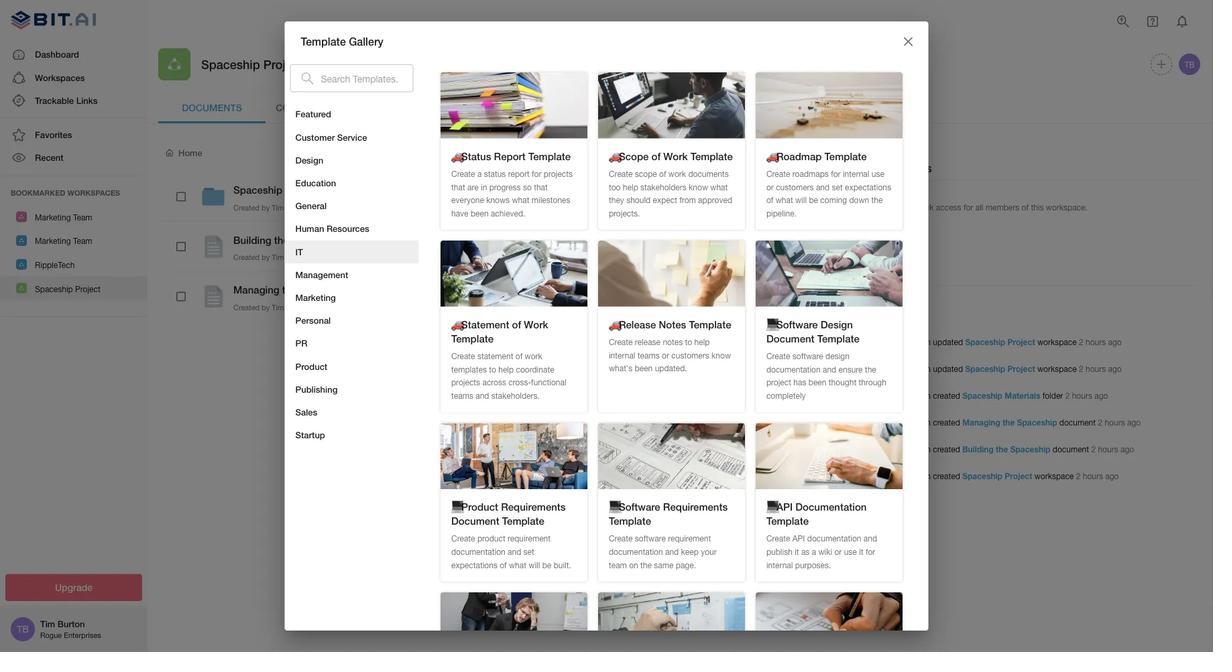 Task type: locate. For each thing, give the bounding box(es) containing it.
gallery
[[349, 35, 383, 48]]

1 vertical spatial document
[[1053, 445, 1089, 454]]

0 horizontal spatial requirement
[[507, 534, 550, 544]]

use inside create api documentation and publish it as a wiki or use it for internal purposes.
[[844, 547, 857, 557]]

managing down created by tim burton
[[233, 284, 279, 296]]

what
[[710, 182, 727, 192], [512, 195, 529, 205], [775, 195, 793, 205], [509, 560, 526, 570]]

burton
[[286, 203, 308, 212], [286, 253, 308, 262], [286, 303, 308, 312], [907, 338, 931, 347], [907, 364, 931, 374], [907, 391, 931, 401], [907, 418, 931, 427], [907, 445, 931, 454], [907, 472, 931, 481], [58, 619, 85, 629]]

💻software requirements template image
[[598, 423, 745, 489]]

create up templates
[[451, 352, 475, 361]]

spaceship inside 'button'
[[35, 284, 73, 294]]

been down everyone at the top
[[470, 209, 488, 218]]

1 vertical spatial building
[[962, 445, 994, 454]]

publishing
[[295, 384, 338, 395]]

1 vertical spatial set
[[523, 547, 534, 557]]

2 horizontal spatial been
[[808, 378, 826, 387]]

what left built.
[[509, 560, 526, 570]]

design up design
[[820, 319, 853, 331]]

teams inside create release notes to help internal teams or customers know what's been updated.
[[637, 351, 659, 360]]

hours
[[316, 203, 335, 212], [316, 303, 335, 312], [1086, 338, 1106, 347], [1086, 364, 1106, 374], [1072, 391, 1092, 401], [1105, 418, 1125, 427], [1098, 445, 1118, 454], [1083, 472, 1103, 481]]

documentation up wiki
[[807, 534, 861, 544]]

use right wiki
[[844, 547, 857, 557]]

have
[[451, 209, 468, 218]]

0 horizontal spatial software
[[635, 534, 665, 544]]

tab list
[[158, 91, 1202, 123]]

2 created by tim burton 2 hours ago from the top
[[233, 303, 350, 312]]

create inside create scope of work documents too help stakeholders know what they should expect from approved projects.
[[609, 169, 632, 179]]

upgrade
[[55, 582, 93, 593]]

💻software for template
[[609, 501, 660, 513]]

the right on
[[640, 560, 651, 570]]

0 vertical spatial use
[[871, 169, 884, 179]]

help inside create scope of work documents too help stakeholders know what they should expect from approved projects.
[[623, 182, 638, 192]]

tim
[[272, 203, 284, 212], [272, 253, 284, 262], [272, 303, 284, 312], [891, 338, 904, 347], [891, 364, 904, 374], [891, 391, 904, 401], [891, 418, 904, 427], [891, 445, 904, 454], [891, 472, 904, 481], [40, 619, 55, 629]]

set down "💻product requirements document template"
[[523, 547, 534, 557]]

1 requirements from the left
[[501, 501, 565, 513]]

teams
[[637, 351, 659, 360], [451, 391, 473, 400]]

1 created from the top
[[933, 391, 960, 401]]

documentation inside create software requirement documentation and keep your team on the same page.
[[609, 547, 663, 557]]

💻product requirements document template image
[[440, 423, 587, 489]]

what up pipeline.
[[775, 195, 793, 205]]

marketing up rippletech
[[35, 236, 71, 246]]

and down design
[[822, 365, 836, 374]]

create for 💻software design document template
[[766, 352, 790, 361]]

0 horizontal spatial teams
[[451, 391, 473, 400]]

1 horizontal spatial help
[[623, 182, 638, 192]]

for right wiki
[[865, 547, 875, 557]]

software
[[792, 352, 823, 361], [635, 534, 665, 544]]

of
[[651, 150, 660, 162], [659, 169, 666, 179], [766, 195, 773, 205], [1022, 203, 1029, 212], [512, 319, 521, 331], [515, 352, 522, 361], [499, 560, 506, 570]]

sales
[[295, 407, 317, 418]]

0 vertical spatial insights
[[405, 102, 448, 113]]

to inside create release notes to help internal teams or customers know what's been updated.
[[685, 338, 692, 347]]

been inside create release notes to help internal teams or customers know what's been updated.
[[634, 364, 652, 373]]

0 horizontal spatial been
[[470, 209, 488, 218]]

help inside create release notes to help internal teams or customers know what's been updated.
[[694, 338, 709, 347]]

help up should
[[623, 182, 638, 192]]

created for spaceship materials
[[933, 391, 960, 401]]

dashboard button
[[0, 43, 148, 66]]

create inside create product requirement documentation and set expectations of what will be built.
[[451, 534, 475, 544]]

0 vertical spatial workspace
[[1037, 338, 1077, 347]]

of up stakeholders
[[659, 169, 666, 179]]

0 horizontal spatial requirements
[[501, 501, 565, 513]]

1 horizontal spatial design
[[820, 319, 853, 331]]

3 created from the top
[[233, 303, 260, 312]]

🚗status
[[451, 150, 491, 162]]

quick
[[914, 203, 934, 212]]

2 vertical spatial or
[[834, 547, 842, 557]]

remove bookmark image
[[310, 56, 326, 72]]

1 horizontal spatial or
[[766, 182, 773, 192]]

created
[[933, 391, 960, 401], [933, 418, 960, 427], [933, 445, 960, 454], [933, 472, 960, 481]]

requirement up keep
[[668, 534, 711, 544]]

documentation up on
[[609, 547, 663, 557]]

0 horizontal spatial be
[[542, 560, 551, 570]]

work for 🚗scope
[[663, 150, 687, 162]]

requirements inside 💻software requirements template
[[663, 501, 727, 513]]

requirements up keep
[[663, 501, 727, 513]]

what down so
[[512, 195, 529, 205]]

of inside 'create statement of work templates to help coordinate projects across cross-functional teams and stakeholders.'
[[515, 352, 522, 361]]

tim burton created managing the spaceship document 2 hours ago
[[891, 418, 1141, 427]]

set up coming
[[832, 182, 842, 192]]

expectations up the down
[[845, 182, 891, 192]]

expectations down product
[[451, 560, 497, 570]]

the
[[871, 195, 882, 205], [274, 234, 289, 246], [282, 284, 297, 296], [865, 365, 876, 374], [1003, 418, 1015, 427], [996, 445, 1008, 454], [640, 560, 651, 570]]

tim burton rogue enterprises
[[40, 619, 101, 640]]

1 horizontal spatial requirement
[[668, 534, 711, 544]]

2 horizontal spatial internal
[[843, 169, 869, 179]]

2 horizontal spatial or
[[834, 547, 842, 557]]

help right the notes
[[694, 338, 709, 347]]

status
[[484, 169, 506, 179]]

be left built.
[[542, 560, 551, 570]]

create down 🚗roadmap
[[766, 169, 790, 179]]

0 vertical spatial tim burton updated spaceship project workspace 2 hours ago
[[891, 338, 1122, 347]]

0 vertical spatial work
[[663, 150, 687, 162]]

software inside create software requirement documentation and keep your team on the same page.
[[635, 534, 665, 544]]

be left coming
[[809, 195, 818, 205]]

create inside create software design documentation and ensure the project has been thought through completely
[[766, 352, 790, 361]]

1 horizontal spatial internal
[[766, 560, 793, 570]]

for right report
[[531, 169, 541, 179]]

1 requirement from the left
[[507, 534, 550, 544]]

1 vertical spatial a
[[812, 547, 816, 557]]

building the spaceship
[[233, 234, 341, 246]]

create up team
[[609, 534, 632, 544]]

create
[[784, 148, 813, 159], [451, 169, 475, 179], [609, 169, 632, 179], [766, 169, 790, 179], [609, 338, 632, 347], [451, 352, 475, 361], [766, 352, 790, 361], [451, 534, 475, 544], [609, 534, 632, 544], [766, 534, 790, 544]]

1 that from the left
[[451, 182, 465, 192]]

requirements up create product requirement documentation and set expectations of what will be built. at the bottom of page
[[501, 501, 565, 513]]

achieved.
[[490, 209, 525, 218]]

set inside create roadmaps for internal use or customers and set expectations of what will be coming down the pipeline.
[[832, 182, 842, 192]]

💻software design document template image
[[755, 241, 902, 307]]

building up created by tim burton
[[233, 234, 271, 246]]

🚗roadmap template image
[[755, 72, 902, 138]]

everyone
[[451, 195, 484, 205]]

create inside create software requirement documentation and keep your team on the same page.
[[609, 534, 632, 544]]

spaceship project
[[201, 57, 303, 71], [35, 284, 100, 294]]

work inside the "🚗statement of work template"
[[524, 319, 548, 331]]

0 vertical spatial a
[[477, 169, 481, 179]]

1 vertical spatial know
[[711, 351, 731, 360]]

create left product
[[451, 534, 475, 544]]

2 vertical spatial internal
[[766, 560, 793, 570]]

1 vertical spatial team
[[73, 236, 92, 246]]

create inside 'create statement of work templates to help coordinate projects across cross-functional teams and stakeholders.'
[[451, 352, 475, 361]]

be
[[809, 195, 818, 205], [542, 560, 551, 570]]

1 vertical spatial software
[[635, 534, 665, 544]]

tim burton updated spaceship project workspace 2 hours ago
[[891, 338, 1122, 347], [891, 364, 1122, 374]]

0 vertical spatial help
[[623, 182, 638, 192]]

0 vertical spatial managing
[[233, 284, 279, 296]]

statement
[[477, 352, 513, 361]]

management
[[295, 270, 348, 280]]

0 horizontal spatial that
[[451, 182, 465, 192]]

or
[[766, 182, 773, 192], [662, 351, 669, 360], [834, 547, 842, 557]]

and down documentation
[[863, 534, 877, 544]]

as
[[801, 547, 809, 557]]

0 horizontal spatial to
[[489, 365, 496, 374]]

stakeholders.
[[491, 391, 539, 400]]

0 vertical spatial or
[[766, 182, 773, 192]]

created down managing the spaceship
[[233, 303, 260, 312]]

1 horizontal spatial work
[[668, 169, 686, 179]]

internal up what's
[[609, 351, 635, 360]]

marketing team button
[[0, 205, 148, 229], [0, 229, 148, 253]]

create statement of work templates to help coordinate projects across cross-functional teams and stakeholders.
[[451, 352, 566, 400]]

0 vertical spatial design
[[295, 155, 323, 165]]

tim burton updated spaceship project workspace 2 hours ago for spaceship project link to the middle
[[891, 364, 1122, 374]]

0 horizontal spatial it
[[794, 547, 799, 557]]

items
[[904, 162, 932, 175]]

💻software inside 💻software requirements template
[[609, 501, 660, 513]]

document inside 💻software design document template
[[766, 333, 814, 345]]

template up design
[[817, 333, 859, 345]]

materials
[[285, 184, 328, 196], [1005, 391, 1040, 401]]

approved
[[698, 195, 732, 205]]

document up has
[[766, 333, 814, 345]]

0 horizontal spatial document
[[451, 515, 499, 527]]

teams down templates
[[451, 391, 473, 400]]

of right 🚗statement
[[512, 319, 521, 331]]

1 vertical spatial projects
[[451, 378, 480, 387]]

1 horizontal spatial know
[[711, 351, 731, 360]]

stakeholders
[[640, 182, 686, 192]]

insights down search templates... search box
[[405, 102, 448, 113]]

a right as at the right of the page
[[812, 547, 816, 557]]

0 horizontal spatial or
[[662, 351, 669, 360]]

create inside create api documentation and publish it as a wiki or use it for internal purposes.
[[766, 534, 790, 544]]

1 horizontal spatial tb
[[1185, 60, 1195, 69]]

the inside create roadmaps for internal use or customers and set expectations of what will be coming down the pipeline.
[[871, 195, 882, 205]]

2 created from the top
[[933, 418, 960, 427]]

created for spaceship project
[[933, 472, 960, 481]]

education
[[295, 178, 336, 188]]

work inside 'create statement of work templates to help coordinate projects across cross-functional teams and stakeholders.'
[[524, 352, 542, 361]]

0 vertical spatial know
[[688, 182, 708, 192]]

startup
[[295, 430, 325, 440]]

building up tim burton created spaceship project workspace 2 hours ago
[[962, 445, 994, 454]]

1 vertical spatial spaceship project
[[35, 284, 100, 294]]

1 vertical spatial 💻software
[[609, 501, 660, 513]]

2 marketing team from the top
[[35, 236, 92, 246]]

of inside create scope of work documents too help stakeholders know what they should expect from approved projects.
[[659, 169, 666, 179]]

created down building the spaceship
[[233, 253, 260, 262]]

requirement inside create software requirement documentation and keep your team on the same page.
[[668, 534, 711, 544]]

2 updated from the top
[[933, 364, 963, 374]]

requirements for 💻product requirements document template
[[501, 501, 565, 513]]

1 vertical spatial created by tim burton 2 hours ago
[[233, 303, 350, 312]]

Search Templates... search field
[[321, 64, 413, 92]]

workspaces
[[67, 188, 120, 197]]

0 vertical spatial team
[[73, 213, 92, 222]]

1 vertical spatial tim burton updated spaceship project workspace 2 hours ago
[[891, 364, 1122, 374]]

0 vertical spatial created by tim burton 2 hours ago
[[233, 203, 350, 212]]

know inside create release notes to help internal teams or customers know what's been updated.
[[711, 351, 731, 360]]

to up across
[[489, 365, 496, 374]]

2 horizontal spatial help
[[694, 338, 709, 347]]

🚗status report template image
[[440, 72, 587, 138]]

release
[[635, 338, 660, 347]]

1 vertical spatial materials
[[1005, 391, 1040, 401]]

tim burton updated spaceship project workspace 2 hours ago for the top spaceship project link
[[891, 338, 1122, 347]]

1 vertical spatial help
[[694, 338, 709, 347]]

4 created from the top
[[933, 472, 960, 481]]

it right wiki
[[859, 547, 863, 557]]

0 horizontal spatial customers
[[671, 351, 709, 360]]

documentation inside create software design documentation and ensure the project has been thought through completely
[[766, 365, 820, 374]]

a inside create a status report for projects that are in progress so that everyone knows what milestones have been achieved.
[[477, 169, 481, 179]]

2 vertical spatial been
[[808, 378, 826, 387]]

documentation down product
[[451, 547, 505, 557]]

marketing team down bookmarked workspaces
[[35, 213, 92, 222]]

2
[[310, 203, 314, 212], [310, 303, 314, 312], [1079, 338, 1083, 347], [1079, 364, 1083, 374], [1065, 391, 1070, 401], [1098, 418, 1103, 427], [1091, 445, 1096, 454], [1076, 472, 1081, 481]]

this
[[1031, 203, 1044, 212]]

project
[[766, 378, 791, 387]]

1 it from the left
[[794, 547, 799, 557]]

marketing team up rippletech
[[35, 236, 92, 246]]

home link
[[164, 147, 202, 159]]

to right the notes
[[685, 338, 692, 347]]

1 vertical spatial internal
[[609, 351, 635, 360]]

that right so
[[534, 182, 547, 192]]

or right wiki
[[834, 547, 842, 557]]

it
[[794, 547, 799, 557], [859, 547, 863, 557]]

rippletech button
[[0, 253, 148, 277]]

💻software up has
[[766, 319, 818, 331]]

will up pipeline.
[[795, 195, 806, 205]]

1 horizontal spatial been
[[634, 364, 652, 373]]

and
[[816, 182, 829, 192], [822, 365, 836, 374], [475, 391, 489, 400], [863, 534, 877, 544], [507, 547, 521, 557], [665, 547, 678, 557]]

1 horizontal spatial work
[[663, 150, 687, 162]]

template right notes
[[689, 319, 731, 331]]

0 horizontal spatial projects
[[451, 378, 480, 387]]

notes
[[662, 338, 682, 347]]

the right the down
[[871, 195, 882, 205]]

been right has
[[808, 378, 826, 387]]

a inside create api documentation and publish it as a wiki or use it for internal purposes.
[[812, 547, 816, 557]]

document
[[766, 333, 814, 345], [451, 515, 499, 527]]

0 horizontal spatial work
[[524, 352, 542, 361]]

create up publish
[[766, 534, 790, 544]]

work inside create scope of work documents too help stakeholders know what they should expect from approved projects.
[[668, 169, 686, 179]]

software inside create software design documentation and ensure the project has been thought through completely
[[792, 352, 823, 361]]

work
[[668, 169, 686, 179], [524, 352, 542, 361]]

0 vertical spatial building
[[233, 234, 271, 246]]

0 horizontal spatial know
[[688, 182, 708, 192]]

managing the spaceship
[[233, 284, 349, 296]]

be inside create product requirement documentation and set expectations of what will be built.
[[542, 560, 551, 570]]

internal down publish
[[766, 560, 793, 570]]

workspaces
[[35, 72, 85, 83]]

0 vertical spatial spaceship project link
[[965, 338, 1035, 347]]

requirement for document
[[507, 534, 550, 544]]

by down spaceship materials
[[262, 203, 270, 212]]

marketing down bookmarked workspaces
[[35, 213, 71, 222]]

requirement inside create product requirement documentation and set expectations of what will be built.
[[507, 534, 550, 544]]

created down spaceship materials
[[233, 203, 260, 212]]

template inside 💻software requirements template
[[609, 515, 651, 527]]

0 vertical spatial marketing
[[35, 213, 71, 222]]

the inside create software design documentation and ensure the project has been thought through completely
[[865, 365, 876, 374]]

content library link
[[266, 91, 373, 123]]

0 vertical spatial marketing team
[[35, 213, 92, 222]]

or inside create api documentation and publish it as a wiki or use it for internal purposes.
[[834, 547, 842, 557]]

🚗scope of work template image
[[598, 72, 745, 138]]

use up pin
[[871, 169, 884, 179]]

create for 🚗roadmap template
[[766, 169, 790, 179]]

what inside create roadmaps for internal use or customers and set expectations of what will be coming down the pipeline.
[[775, 195, 793, 205]]

3 created from the top
[[933, 445, 960, 454]]

2 that from the left
[[534, 182, 547, 192]]

too
[[609, 182, 620, 192]]

insights up today
[[867, 268, 906, 281]]

marketing up personal
[[295, 293, 336, 303]]

a up in on the left of the page
[[477, 169, 481, 179]]

favorites
[[35, 130, 72, 140]]

2 vertical spatial by
[[262, 303, 270, 312]]

requirements inside "💻product requirements document template"
[[501, 501, 565, 513]]

🚗statement of work template image
[[440, 241, 587, 307]]

spaceship project link
[[965, 338, 1035, 347], [965, 364, 1035, 374], [962, 472, 1032, 481]]

1 marketing team button from the top
[[0, 205, 148, 229]]

0 vertical spatial to
[[685, 338, 692, 347]]

1 horizontal spatial building
[[962, 445, 994, 454]]

work up stakeholders
[[663, 150, 687, 162]]

access
[[936, 203, 961, 212]]

remove favorite image
[[345, 232, 361, 248]]

template up "roadmaps"
[[824, 150, 867, 162]]

software for template
[[635, 534, 665, 544]]

help for 🚗statement of work template
[[498, 365, 513, 374]]

1 vertical spatial work
[[524, 319, 548, 331]]

0 vertical spatial be
[[809, 195, 818, 205]]

0 horizontal spatial 💻software
[[609, 501, 660, 513]]

create down 🚗release
[[609, 338, 632, 347]]

project for spaceship project link to the bottom
[[1005, 472, 1032, 481]]

scope
[[635, 169, 657, 179]]

and up same
[[665, 547, 678, 557]]

1 vertical spatial be
[[542, 560, 551, 570]]

that left the are
[[451, 182, 465, 192]]

2 tim burton updated spaceship project workspace 2 hours ago from the top
[[891, 364, 1122, 374]]

customers
[[776, 182, 813, 192], [671, 351, 709, 360]]

workspace
[[1037, 338, 1077, 347], [1037, 364, 1077, 374], [1035, 472, 1074, 481]]

created for managing the spaceship
[[933, 418, 960, 427]]

documentation up has
[[766, 365, 820, 374]]

create new
[[784, 148, 835, 159]]

0 vertical spatial tb
[[1185, 60, 1195, 69]]

marketing team button down bookmarked workspaces
[[0, 205, 148, 229]]

create inside create roadmaps for internal use or customers and set expectations of what will be coming down the pipeline.
[[766, 169, 790, 179]]

customers down the notes
[[671, 351, 709, 360]]

help inside 'create statement of work templates to help coordinate projects across cross-functional teams and stakeholders.'
[[498, 365, 513, 374]]

know
[[688, 182, 708, 192], [711, 351, 731, 360]]

template down 🚗statement
[[451, 333, 493, 345]]

document inside "💻product requirements document template"
[[451, 515, 499, 527]]

0 vertical spatial software
[[792, 352, 823, 361]]

1 vertical spatial to
[[489, 365, 496, 374]]

design inside button
[[295, 155, 323, 165]]

projects inside create a status report for projects that are in progress so that everyone knows what milestones have been achieved.
[[543, 169, 572, 179]]

🎨 ux test session notes image
[[755, 593, 902, 652]]

1 horizontal spatial a
[[812, 547, 816, 557]]

1 horizontal spatial it
[[859, 547, 863, 557]]

2 vertical spatial created
[[233, 303, 260, 312]]

tb
[[1185, 60, 1195, 69], [17, 624, 29, 635]]

projects inside 'create statement of work templates to help coordinate projects across cross-functional teams and stakeholders.'
[[451, 378, 480, 387]]

updated for the top spaceship project link
[[933, 338, 963, 347]]

1 horizontal spatial spaceship project
[[201, 57, 303, 71]]

software down 💻software design document template
[[792, 352, 823, 361]]

internal inside create roadmaps for internal use or customers and set expectations of what will be coming down the pipeline.
[[843, 169, 869, 179]]

1 horizontal spatial that
[[534, 182, 547, 192]]

links
[[76, 95, 98, 106]]

3 by from the top
[[262, 303, 270, 312]]

all
[[976, 203, 983, 212]]

managing down tim burton created spaceship materials folder 2 hours ago
[[962, 418, 1000, 427]]

and down "💻product requirements document template"
[[507, 547, 521, 557]]

today
[[888, 304, 912, 315]]

0 vertical spatial work
[[668, 169, 686, 179]]

document down 💻product at bottom left
[[451, 515, 499, 527]]

milestones
[[531, 195, 570, 205]]

0 vertical spatial 💻software
[[766, 319, 818, 331]]

0 horizontal spatial internal
[[609, 351, 635, 360]]

will left built.
[[528, 560, 540, 570]]

2 requirement from the left
[[668, 534, 711, 544]]

and inside create product requirement documentation and set expectations of what will be built.
[[507, 547, 521, 557]]

the down management
[[282, 284, 297, 296]]

0 vertical spatial created
[[233, 203, 260, 212]]

2 vertical spatial help
[[498, 365, 513, 374]]

1 vertical spatial been
[[634, 364, 652, 373]]

and inside create software design documentation and ensure the project has been thought through completely
[[822, 365, 836, 374]]

2 requirements from the left
[[663, 501, 727, 513]]

coming
[[820, 195, 847, 205]]

created by tim burton 2 hours ago down managing the spaceship
[[233, 303, 350, 312]]

design
[[295, 155, 323, 165], [820, 319, 853, 331]]

💻product
[[451, 501, 498, 513]]

the up tim burton created spaceship project workspace 2 hours ago
[[996, 445, 1008, 454]]

documentation inside create product requirement documentation and set expectations of what will be built.
[[451, 547, 505, 557]]

document for managing the spaceship
[[1059, 418, 1096, 427]]

customers inside create release notes to help internal teams or customers know what's been updated.
[[671, 351, 709, 360]]

create up too
[[609, 169, 632, 179]]

of up pipeline.
[[766, 195, 773, 205]]

1 updated from the top
[[933, 338, 963, 347]]

0 vertical spatial teams
[[637, 351, 659, 360]]

roadmaps
[[792, 169, 828, 179]]

template
[[301, 35, 346, 48], [528, 150, 570, 162], [690, 150, 732, 162], [824, 150, 867, 162], [689, 319, 731, 331], [451, 333, 493, 345], [817, 333, 859, 345], [502, 515, 544, 527], [609, 515, 651, 527], [766, 515, 808, 527]]

1 vertical spatial design
[[820, 319, 853, 331]]

1 horizontal spatial document
[[766, 333, 814, 345]]

work up "coordinate"
[[524, 319, 548, 331]]

0 horizontal spatial will
[[528, 560, 540, 570]]

work for 🚗statement
[[524, 319, 548, 331]]

1 vertical spatial use
[[844, 547, 857, 557]]

library
[[323, 102, 363, 113]]

featured button
[[285, 103, 419, 126]]

what inside create scope of work documents too help stakeholders know what they should expect from approved projects.
[[710, 182, 727, 192]]

2 team from the top
[[73, 236, 92, 246]]

and inside create software requirement documentation and keep your team on the same page.
[[665, 547, 678, 557]]

project inside 'button'
[[75, 284, 100, 294]]

create inside create a status report for projects that are in progress so that everyone knows what milestones have been achieved.
[[451, 169, 475, 179]]

create up the are
[[451, 169, 475, 179]]

teams down release
[[637, 351, 659, 360]]

documentation inside create api documentation and publish it as a wiki or use it for internal purposes.
[[807, 534, 861, 544]]

💻software inside 💻software design document template
[[766, 319, 818, 331]]

1 tim burton updated spaceship project workspace 2 hours ago from the top
[[891, 338, 1122, 347]]

💻software up create software requirement documentation and keep your team on the same page.
[[609, 501, 660, 513]]

it left as at the right of the page
[[794, 547, 799, 557]]

💻software design document template
[[766, 319, 859, 345]]

internal inside create api documentation and publish it as a wiki or use it for internal purposes.
[[766, 560, 793, 570]]

create api documentation and publish it as a wiki or use it for internal purposes.
[[766, 534, 877, 570]]

personal button
[[285, 309, 419, 332]]

create inside create release notes to help internal teams or customers know what's been updated.
[[609, 338, 632, 347]]

keep
[[681, 547, 698, 557]]

software up same
[[635, 534, 665, 544]]

favorites button
[[0, 124, 148, 146]]

1 horizontal spatial to
[[685, 338, 692, 347]]

settings
[[511, 102, 557, 113]]

create up "project"
[[766, 352, 790, 361]]

create inside button
[[784, 148, 813, 159]]

or up pipeline.
[[766, 182, 773, 192]]

by down building the spaceship
[[262, 253, 270, 262]]

0 horizontal spatial a
[[477, 169, 481, 179]]

1 team from the top
[[73, 213, 92, 222]]



Task type: vqa. For each thing, say whether or not it's contained in the screenshot.


Task type: describe. For each thing, give the bounding box(es) containing it.
human resources button
[[285, 218, 419, 241]]

requirement for template
[[668, 534, 711, 544]]

recent
[[35, 152, 63, 163]]

managing the spaceship link
[[962, 418, 1057, 427]]

documents
[[688, 169, 728, 179]]

team
[[609, 560, 627, 570]]

document for 💻product requirements document template
[[451, 515, 499, 527]]

tim burton created spaceship materials folder 2 hours ago
[[891, 391, 1108, 401]]

spaceship project inside 'button'
[[35, 284, 100, 294]]

2 by from the top
[[262, 253, 270, 262]]

and inside create roadmaps for internal use or customers and set expectations of what will be coming down the pipeline.
[[816, 182, 829, 192]]

been inside create a status report for projects that are in progress so that everyone knows what milestones have been achieved.
[[470, 209, 488, 218]]

human resources
[[295, 224, 369, 234]]

1 created from the top
[[233, 203, 260, 212]]

content
[[276, 102, 320, 113]]

trackable links
[[35, 95, 98, 106]]

work for 🚗scope
[[668, 169, 686, 179]]

set inside create product requirement documentation and set expectations of what will be built.
[[523, 547, 534, 557]]

for left all
[[964, 203, 973, 212]]

expect
[[653, 195, 677, 205]]

tim burton created building the spaceship document 2 hours ago
[[891, 445, 1134, 454]]

what's
[[609, 364, 632, 373]]

updated.
[[655, 364, 687, 373]]

create a status report for projects that are in progress so that everyone knows what milestones have been achieved.
[[451, 169, 572, 218]]

tb inside button
[[1185, 60, 1195, 69]]

work for 🚗statement
[[524, 352, 542, 361]]

expectations inside create product requirement documentation and set expectations of what will be built.
[[451, 560, 497, 570]]

🚗status report template
[[451, 150, 570, 162]]

ensure
[[838, 365, 862, 374]]

are
[[467, 182, 478, 192]]

0 horizontal spatial tb
[[17, 624, 29, 635]]

1 vertical spatial workspace
[[1037, 364, 1077, 374]]

know inside create scope of work documents too help stakeholders know what they should expect from approved projects.
[[688, 182, 708, 192]]

for inside create a status report for projects that are in progress so that everyone knows what milestones have been achieved.
[[531, 169, 541, 179]]

for left quick
[[902, 203, 912, 212]]

documents
[[182, 102, 242, 113]]

create for 🚗statement of work template
[[451, 352, 475, 361]]

project for the top spaceship project link
[[1008, 338, 1035, 347]]

pr
[[295, 338, 307, 349]]

template up documents
[[690, 150, 732, 162]]

template gallery dialog
[[285, 21, 928, 652]]

the up created by tim burton
[[274, 234, 289, 246]]

document for 💻software design document template
[[766, 333, 814, 345]]

requirements for 💻software requirements template
[[663, 501, 727, 513]]

template gallery
[[301, 35, 383, 48]]

what inside create product requirement documentation and set expectations of what will be built.
[[509, 560, 526, 570]]

💻api
[[766, 501, 792, 513]]

💻api documentation template
[[766, 501, 866, 527]]

workspaces button
[[0, 66, 148, 89]]

should
[[626, 195, 650, 205]]

0 vertical spatial spaceship project
[[201, 57, 303, 71]]

template up remove bookmark icon
[[301, 35, 346, 48]]

📞 issue tracker image
[[440, 593, 587, 652]]

and inside 'create statement of work templates to help coordinate projects across cross-functional teams and stakeholders.'
[[475, 391, 489, 400]]

2 vertical spatial spaceship project link
[[962, 472, 1032, 481]]

items
[[881, 203, 900, 212]]

thought
[[828, 378, 856, 387]]

on
[[629, 560, 638, 570]]

create new button
[[773, 139, 845, 167]]

will inside create roadmaps for internal use or customers and set expectations of what will be coming down the pipeline.
[[795, 195, 806, 205]]

0 horizontal spatial insights
[[405, 102, 448, 113]]

1 vertical spatial marketing
[[35, 236, 71, 246]]

project for spaceship project link to the middle
[[1008, 364, 1035, 374]]

bookmarked workspaces
[[11, 188, 120, 197]]

across
[[482, 378, 506, 387]]

favorite image
[[333, 182, 349, 198]]

or inside create roadmaps for internal use or customers and set expectations of what will be coming down the pipeline.
[[766, 182, 773, 192]]

0 horizontal spatial building
[[233, 234, 271, 246]]

create for 🚗status report template
[[451, 169, 475, 179]]

documentation for 💻software requirements template
[[609, 547, 663, 557]]

help for 🚗scope of work template
[[623, 182, 638, 192]]

created by tim burton
[[233, 253, 308, 262]]

🚗roadmap
[[766, 150, 821, 162]]

1 created by tim burton 2 hours ago from the top
[[233, 203, 350, 212]]

to inside 'create statement of work templates to help coordinate projects across cross-functional teams and stakeholders.'
[[489, 365, 496, 374]]

it button
[[285, 241, 419, 264]]

what inside create a status report for projects that are in progress so that everyone knows what milestones have been achieved.
[[512, 195, 529, 205]]

for inside create api documentation and publish it as a wiki or use it for internal purposes.
[[865, 547, 875, 557]]

🎨 ux research report image
[[598, 593, 745, 652]]

content library
[[276, 102, 363, 113]]

api
[[792, 534, 805, 544]]

design button
[[285, 149, 419, 172]]

spaceship project button
[[0, 277, 148, 300]]

of up scope
[[651, 150, 660, 162]]

template inside 💻software design document template
[[817, 333, 859, 345]]

create scope of work documents too help stakeholders know what they should expect from approved projects.
[[609, 169, 732, 218]]

it
[[295, 247, 303, 257]]

completely
[[766, 391, 805, 400]]

customers inside create roadmaps for internal use or customers and set expectations of what will be coming down the pipeline.
[[776, 182, 813, 192]]

create software requirement documentation and keep your team on the same page.
[[609, 534, 716, 570]]

your
[[701, 547, 716, 557]]

be inside create roadmaps for internal use or customers and set expectations of what will be coming down the pipeline.
[[809, 195, 818, 205]]

sales button
[[285, 401, 419, 424]]

of inside create roadmaps for internal use or customers and set expectations of what will be coming down the pipeline.
[[766, 195, 773, 205]]

trackable links button
[[0, 89, 148, 112]]

pinned items
[[867, 162, 932, 175]]

create for 🚗release notes template
[[609, 338, 632, 347]]

1 marketing team from the top
[[35, 213, 92, 222]]

created for building the spaceship
[[933, 445, 960, 454]]

tim inside 'tim burton rogue enterprises'
[[40, 619, 55, 629]]

general button
[[285, 195, 419, 218]]

pin items for quick access for all members of this workspace.
[[867, 203, 1088, 212]]

internal inside create release notes to help internal teams or customers know what's been updated.
[[609, 351, 635, 360]]

will inside create product requirement documentation and set expectations of what will be built.
[[528, 560, 540, 570]]

create for 💻api documentation template
[[766, 534, 790, 544]]

create release notes to help internal teams or customers know what's been updated.
[[609, 338, 731, 373]]

marketing inside button
[[295, 293, 336, 303]]

document for building the spaceship
[[1053, 445, 1089, 454]]

updated for spaceship project link to the middle
[[933, 364, 963, 374]]

publishing button
[[285, 378, 419, 401]]

pipeline.
[[766, 209, 796, 218]]

💻software for document
[[766, 319, 818, 331]]

new
[[815, 148, 835, 159]]

💻api documentation template image
[[755, 423, 902, 489]]

customer
[[295, 132, 335, 142]]

or inside create release notes to help internal teams or customers know what's been updated.
[[662, 351, 669, 360]]

template inside "💻product requirements document template"
[[502, 515, 544, 527]]

startup button
[[285, 424, 419, 447]]

💻product requirements document template
[[451, 501, 565, 527]]

template inside 💻api documentation template
[[766, 515, 808, 527]]

🚗release
[[609, 319, 656, 331]]

been inside create software design documentation and ensure the project has been thought through completely
[[808, 378, 826, 387]]

💻software requirements template
[[609, 501, 727, 527]]

progress
[[489, 182, 520, 192]]

has
[[793, 378, 806, 387]]

teams inside 'create statement of work templates to help coordinate projects across cross-functional teams and stakeholders.'
[[451, 391, 473, 400]]

pinned
[[867, 162, 901, 175]]

1 by from the top
[[262, 203, 270, 212]]

design inside 💻software design document template
[[820, 319, 853, 331]]

create for 💻software requirements template
[[609, 534, 632, 544]]

burton inside 'tim burton rogue enterprises'
[[58, 619, 85, 629]]

use inside create roadmaps for internal use or customers and set expectations of what will be coming down the pipeline.
[[871, 169, 884, 179]]

of left this
[[1022, 203, 1029, 212]]

🚗scope of work template
[[609, 150, 732, 162]]

report
[[494, 150, 525, 162]]

and inside create api documentation and publish it as a wiki or use it for internal purposes.
[[863, 534, 877, 544]]

projects.
[[609, 209, 640, 218]]

education button
[[285, 172, 419, 195]]

1 horizontal spatial materials
[[1005, 391, 1040, 401]]

the inside create software requirement documentation and keep your team on the same page.
[[640, 560, 651, 570]]

resources
[[327, 224, 369, 234]]

tab list containing documents
[[158, 91, 1202, 123]]

for inside create roadmaps for internal use or customers and set expectations of what will be coming down the pipeline.
[[831, 169, 840, 179]]

1 vertical spatial spaceship project link
[[965, 364, 1035, 374]]

2 created from the top
[[233, 253, 260, 262]]

template up report
[[528, 150, 570, 162]]

software for document
[[792, 352, 823, 361]]

of inside create product requirement documentation and set expectations of what will be built.
[[499, 560, 506, 570]]

same
[[654, 560, 673, 570]]

wiki
[[818, 547, 832, 557]]

1 horizontal spatial insights
[[867, 268, 906, 281]]

0 horizontal spatial materials
[[285, 184, 328, 196]]

built.
[[553, 560, 571, 570]]

they
[[609, 195, 624, 205]]

from
[[679, 195, 696, 205]]

rogue
[[40, 631, 62, 640]]

🚗release notes template image
[[598, 241, 745, 307]]

the up building the spaceship link
[[1003, 418, 1015, 427]]

🚗roadmap template
[[766, 150, 867, 162]]

2 marketing team button from the top
[[0, 229, 148, 253]]

of inside the "🚗statement of work template"
[[512, 319, 521, 331]]

expectations inside create roadmaps for internal use or customers and set expectations of what will be coming down the pipeline.
[[845, 182, 891, 192]]

documentation for 💻software design document template
[[766, 365, 820, 374]]

report
[[508, 169, 529, 179]]

personal
[[295, 315, 331, 326]]

spaceship materials link
[[962, 391, 1040, 401]]

create for 🚗scope of work template
[[609, 169, 632, 179]]

create for 💻product requirements document template
[[451, 534, 475, 544]]

trackable
[[35, 95, 74, 106]]

down
[[849, 195, 869, 205]]

🚗scope
[[609, 150, 648, 162]]

documentation for 💻product requirements document template
[[451, 547, 505, 557]]

0 horizontal spatial managing
[[233, 284, 279, 296]]

1 horizontal spatial managing
[[962, 418, 1000, 427]]

bookmarked
[[11, 188, 65, 197]]

templates
[[451, 365, 486, 374]]

2 it from the left
[[859, 547, 863, 557]]

2 vertical spatial workspace
[[1035, 472, 1074, 481]]

tb button
[[1177, 52, 1202, 77]]

template inside the "🚗statement of work template"
[[451, 333, 493, 345]]

notes
[[658, 319, 686, 331]]



